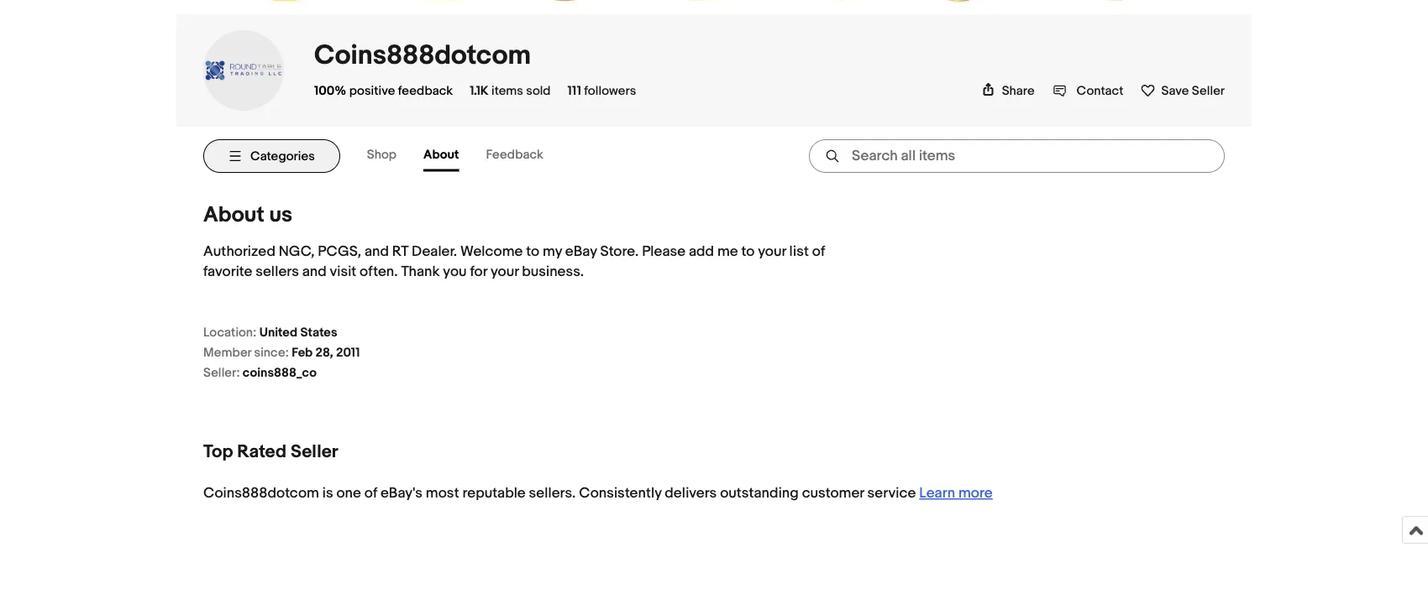Task type: locate. For each thing, give the bounding box(es) containing it.
add
[[689, 244, 714, 261]]

visit
[[330, 264, 356, 281]]

my
[[543, 244, 562, 261]]

100%
[[314, 84, 346, 99]]

shop
[[367, 148, 397, 163]]

about right shop
[[424, 148, 459, 163]]

1 vertical spatial of
[[364, 486, 377, 503]]

and down ngc,
[[302, 264, 327, 281]]

1 vertical spatial about
[[203, 203, 264, 229]]

to
[[526, 244, 540, 261], [741, 244, 755, 261]]

seller up the is
[[291, 441, 338, 463]]

1 vertical spatial seller
[[291, 441, 338, 463]]

outstanding
[[720, 486, 799, 503]]

ebay's
[[381, 486, 423, 503]]

Search all items field
[[809, 140, 1225, 173]]

member
[[203, 346, 251, 361]]

1 horizontal spatial and
[[365, 244, 389, 261]]

0 vertical spatial about
[[424, 148, 459, 163]]

of right one
[[364, 486, 377, 503]]

sold
[[526, 84, 551, 99]]

of inside the authorized ngc, pcgs, and rt dealer.  welcome to my ebay store. please add me to your list of favorite sellers and visit often. thank you for your business.
[[812, 244, 825, 261]]

about
[[424, 148, 459, 163], [203, 203, 264, 229]]

1 horizontal spatial to
[[741, 244, 755, 261]]

your
[[758, 244, 786, 261], [491, 264, 519, 281]]

0 vertical spatial your
[[758, 244, 786, 261]]

1 horizontal spatial about
[[424, 148, 459, 163]]

1 vertical spatial and
[[302, 264, 327, 281]]

pcgs,
[[318, 244, 361, 261]]

1 to from the left
[[526, 244, 540, 261]]

save seller
[[1162, 84, 1225, 99]]

2 to from the left
[[741, 244, 755, 261]]

2011
[[336, 346, 360, 361]]

rt
[[392, 244, 408, 261]]

100% positive feedback
[[314, 84, 453, 99]]

0 vertical spatial seller
[[1192, 84, 1225, 99]]

categories button
[[203, 140, 340, 173]]

0 horizontal spatial and
[[302, 264, 327, 281]]

your down welcome
[[491, 264, 519, 281]]

coins888dotcom down rated
[[203, 486, 319, 503]]

seller inside button
[[1192, 84, 1225, 99]]

tab list containing shop
[[367, 141, 570, 172]]

often.
[[360, 264, 398, 281]]

to left my on the left
[[526, 244, 540, 261]]

share button
[[982, 84, 1035, 99]]

111 followers
[[568, 84, 636, 99]]

coins888dotcom for coins888dotcom
[[314, 40, 531, 73]]

0 horizontal spatial your
[[491, 264, 519, 281]]

contact link
[[1053, 84, 1124, 99]]

0 horizontal spatial about
[[203, 203, 264, 229]]

0 vertical spatial and
[[365, 244, 389, 261]]

about up the authorized
[[203, 203, 264, 229]]

of right 'list'
[[812, 244, 825, 261]]

0 vertical spatial of
[[812, 244, 825, 261]]

save
[[1162, 84, 1189, 99]]

categories
[[250, 149, 315, 164]]

0 horizontal spatial to
[[526, 244, 540, 261]]

positive
[[349, 84, 395, 99]]

your left 'list'
[[758, 244, 786, 261]]

delivers
[[665, 486, 717, 503]]

tab list
[[367, 141, 570, 172]]

feb
[[292, 346, 313, 361]]

authorized ngc, pcgs, and rt dealer.  welcome to my ebay store. please add me to your list of favorite sellers and visit often. thank you for your business.
[[203, 244, 825, 281]]

0 vertical spatial coins888dotcom
[[314, 40, 531, 73]]

consistently
[[579, 486, 662, 503]]

1 horizontal spatial of
[[812, 244, 825, 261]]

ebay
[[565, 244, 597, 261]]

favorite
[[203, 264, 252, 281]]

1 horizontal spatial seller
[[1192, 84, 1225, 99]]

ngc,
[[279, 244, 315, 261]]

to right 'me'
[[741, 244, 755, 261]]

and up often.
[[365, 244, 389, 261]]

you
[[443, 264, 467, 281]]

coins888dotcom up feedback
[[314, 40, 531, 73]]

0 horizontal spatial of
[[364, 486, 377, 503]]

and
[[365, 244, 389, 261], [302, 264, 327, 281]]

coins888dotcom
[[314, 40, 531, 73], [203, 486, 319, 503]]

feedback
[[486, 148, 544, 163]]

of
[[812, 244, 825, 261], [364, 486, 377, 503]]

coins888dotcom is one of ebay's most reputable sellers. consistently delivers outstanding customer service learn more
[[203, 486, 993, 503]]

1 vertical spatial coins888dotcom
[[203, 486, 319, 503]]

seller right save
[[1192, 84, 1225, 99]]

seller
[[1192, 84, 1225, 99], [291, 441, 338, 463]]

followers
[[584, 84, 636, 99]]

about inside tab list
[[424, 148, 459, 163]]

since:
[[254, 346, 289, 361]]



Task type: vqa. For each thing, say whether or not it's contained in the screenshot.
Classified Ads LINK
no



Task type: describe. For each thing, give the bounding box(es) containing it.
is
[[322, 486, 333, 503]]

more
[[959, 486, 993, 503]]

location:
[[203, 326, 257, 341]]

business.
[[522, 264, 584, 281]]

one
[[336, 486, 361, 503]]

sellers
[[256, 264, 299, 281]]

28,
[[316, 346, 333, 361]]

rated
[[237, 441, 287, 463]]

coins888_co
[[243, 366, 317, 381]]

authorized
[[203, 244, 276, 261]]

feedback
[[398, 84, 453, 99]]

learn more link
[[919, 486, 993, 503]]

top
[[203, 441, 233, 463]]

states
[[300, 326, 337, 341]]

list
[[789, 244, 809, 261]]

1.1k items sold
[[470, 84, 551, 99]]

1 vertical spatial your
[[491, 264, 519, 281]]

service
[[868, 486, 916, 503]]

items
[[492, 84, 523, 99]]

customer
[[802, 486, 864, 503]]

please
[[642, 244, 686, 261]]

1 horizontal spatial your
[[758, 244, 786, 261]]

about us
[[203, 203, 292, 229]]

thank
[[401, 264, 440, 281]]

seller:
[[203, 366, 240, 381]]

save seller button
[[1141, 80, 1225, 99]]

about for about us
[[203, 203, 264, 229]]

location: united states member since: feb 28, 2011 seller: coins888_co
[[203, 326, 360, 381]]

about for about
[[424, 148, 459, 163]]

store.
[[600, 244, 639, 261]]

me
[[717, 244, 738, 261]]

111
[[568, 84, 581, 99]]

united
[[259, 326, 298, 341]]

contact
[[1077, 84, 1124, 99]]

learn
[[919, 486, 955, 503]]

1.1k
[[470, 84, 489, 99]]

welcome
[[460, 244, 523, 261]]

top rated seller
[[203, 441, 338, 463]]

sellers.
[[529, 486, 576, 503]]

coins888dotcom image
[[203, 59, 284, 82]]

coins888dotcom link
[[314, 40, 531, 73]]

for
[[470, 264, 487, 281]]

share
[[1002, 84, 1035, 99]]

us
[[269, 203, 292, 229]]

most
[[426, 486, 459, 503]]

0 horizontal spatial seller
[[291, 441, 338, 463]]

coins888dotcom for coins888dotcom is one of ebay's most reputable sellers. consistently delivers outstanding customer service learn more
[[203, 486, 319, 503]]

dealer.
[[412, 244, 457, 261]]

reputable
[[462, 486, 526, 503]]



